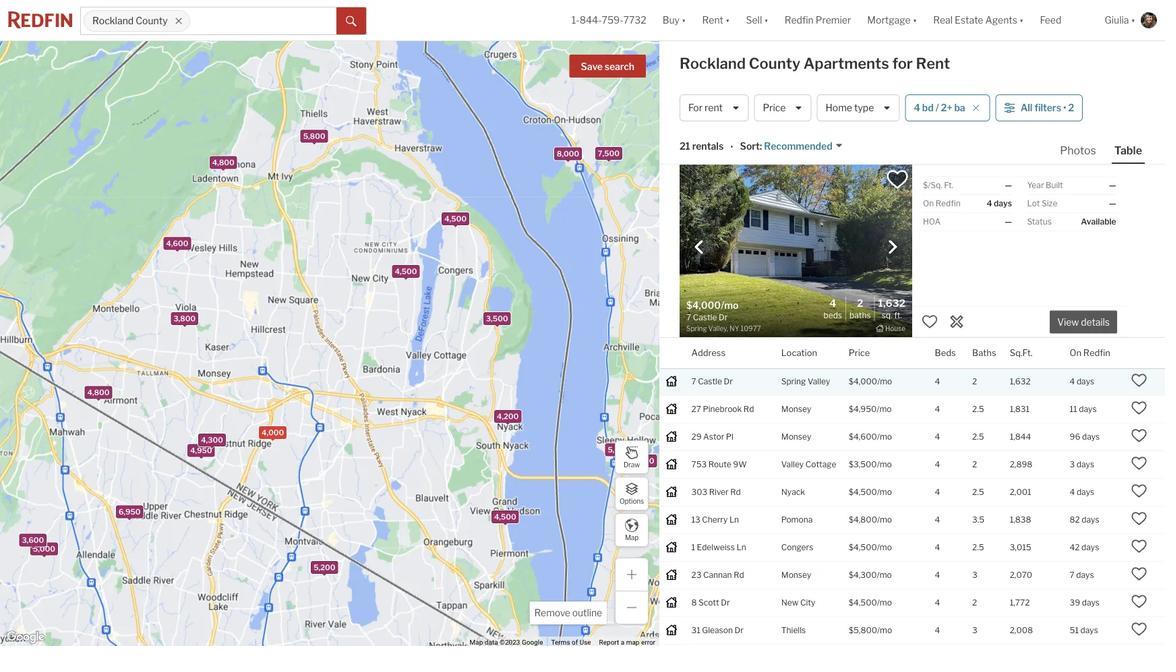 Task type: locate. For each thing, give the bounding box(es) containing it.
address
[[692, 348, 726, 358]]

rockland left remove rockland county icon
[[92, 15, 134, 27]]

5,000
[[608, 446, 630, 454], [33, 545, 55, 554]]

days for 2,008
[[1081, 626, 1099, 636]]

$4,500 down $3,500
[[849, 487, 877, 497]]

7 down 42 in the bottom right of the page
[[1070, 570, 1075, 580]]

for
[[893, 54, 913, 73]]

x-out this home image
[[949, 314, 965, 330]]

▾ left sell
[[726, 14, 730, 26]]

1 vertical spatial on redfin
[[1070, 348, 1111, 358]]

$4,500 down "$4,300"
[[849, 598, 877, 608]]

buy ▾
[[663, 14, 686, 26]]

3 ▾ from the left
[[764, 14, 769, 26]]

3 left 2,008
[[973, 626, 978, 636]]

1,632 sq. ft.
[[879, 297, 906, 320]]

year built
[[1028, 180, 1064, 190]]

0 vertical spatial rent
[[703, 14, 724, 26]]

/mo for 2,070
[[877, 570, 892, 580]]

2 2.5 from the top
[[973, 432, 985, 442]]

96 days
[[1070, 432, 1100, 442]]

• for filters
[[1064, 102, 1067, 114]]

4,000
[[262, 428, 284, 437]]

3 2.5 from the top
[[973, 487, 985, 497]]

1 vertical spatial price
[[849, 348, 870, 358]]

1 horizontal spatial on
[[1070, 348, 1082, 358]]

favorite this home image for 11 days
[[1132, 400, 1148, 416]]

days up 39 days
[[1077, 570, 1095, 580]]

0 vertical spatial $4,500
[[849, 487, 877, 497]]

7 for 7 castle dr
[[692, 377, 697, 387]]

• for rentals
[[731, 141, 734, 153]]

1 $4,500 /mo from the top
[[849, 487, 892, 497]]

2 monsey from the top
[[782, 432, 812, 442]]

0 horizontal spatial baths
[[850, 310, 871, 320]]

baths left sq.ft.
[[973, 348, 997, 358]]

home type button
[[817, 94, 900, 121]]

0 vertical spatial ln
[[730, 515, 739, 525]]

0 vertical spatial rockland
[[92, 15, 134, 27]]

$4,500 /mo for nyack
[[849, 487, 892, 497]]

1,831
[[1010, 404, 1030, 414]]

0 vertical spatial 5,000
[[608, 446, 630, 454]]

all filters • 2
[[1021, 102, 1075, 114]]

days up 11 days at the bottom
[[1077, 377, 1095, 387]]

0 vertical spatial $4,500 /mo
[[849, 487, 892, 497]]

1 horizontal spatial beds
[[935, 348, 956, 358]]

2 favorite this home image from the top
[[1132, 455, 1148, 471]]

29 astor pl
[[692, 432, 734, 442]]

1,844
[[1010, 432, 1032, 442]]

favorite this home image for 82 days
[[1132, 511, 1148, 527]]

ln right edelweiss
[[737, 543, 746, 553]]

type
[[855, 102, 874, 114]]

0 vertical spatial county
[[136, 15, 168, 27]]

0 vertical spatial ft.
[[945, 180, 954, 190]]

ln for 13 cherry ln
[[730, 515, 739, 525]]

3 monsey from the top
[[782, 570, 812, 580]]

5,200
[[314, 563, 336, 572]]

0 horizontal spatial beds
[[824, 310, 843, 320]]

baths button
[[973, 338, 997, 368]]

96
[[1070, 432, 1081, 442]]

0 vertical spatial •
[[1064, 102, 1067, 114]]

6 ▾ from the left
[[1132, 14, 1136, 26]]

rent right for
[[916, 54, 951, 73]]

remove rockland county image
[[175, 17, 183, 25]]

3,500
[[486, 314, 508, 323]]

$4,600 /mo
[[849, 432, 892, 442]]

4 days down 3 days
[[1070, 487, 1095, 497]]

apartments
[[804, 54, 890, 73]]

buy ▾ button
[[655, 0, 694, 40]]

on down view
[[1070, 348, 1082, 358]]

favorite button image
[[886, 168, 909, 191]]

1 horizontal spatial rockland
[[680, 54, 746, 73]]

2.5 up "3.5"
[[973, 487, 985, 497]]

1 vertical spatial beds
[[935, 348, 956, 358]]

redfin down $/sq. ft.
[[936, 199, 961, 208]]

monsey down congers
[[782, 570, 812, 580]]

on redfin button
[[1070, 338, 1111, 368]]

8,000
[[557, 149, 579, 158]]

favorite this home image for 42 days
[[1132, 538, 1148, 554]]

13
[[692, 515, 701, 525]]

price up recommended
[[763, 102, 786, 114]]

1 vertical spatial 4 days
[[1070, 377, 1095, 387]]

1 vertical spatial rent
[[916, 54, 951, 73]]

sort
[[740, 141, 760, 152]]

address button
[[692, 338, 726, 368]]

1 vertical spatial on
[[1070, 348, 1082, 358]]

view details link
[[1050, 309, 1118, 333]]

on redfin down $/sq. ft.
[[923, 199, 961, 208]]

remove
[[535, 607, 571, 619]]

▾ for buy ▾
[[682, 14, 686, 26]]

rent ▾
[[703, 14, 730, 26]]

3 $4,500 /mo from the top
[[849, 598, 892, 608]]

days right 11
[[1079, 404, 1097, 414]]

heading
[[687, 299, 796, 334]]

agents
[[986, 14, 1018, 26]]

1 vertical spatial ft.
[[895, 310, 902, 320]]

0 horizontal spatial on
[[923, 199, 934, 208]]

submit search image
[[346, 16, 357, 27]]

0 horizontal spatial redfin
[[785, 14, 814, 26]]

lot
[[1028, 199, 1040, 208]]

None search field
[[190, 7, 337, 34]]

0 horizontal spatial ft.
[[895, 310, 902, 320]]

1 vertical spatial price button
[[849, 338, 870, 368]]

2 left 2,898
[[973, 460, 978, 470]]

days right 42 in the bottom right of the page
[[1082, 543, 1100, 553]]

estate
[[955, 14, 984, 26]]

favorite this home image
[[922, 314, 938, 330], [1132, 400, 1148, 416], [1132, 428, 1148, 444], [1132, 483, 1148, 499], [1132, 511, 1148, 527], [1132, 566, 1148, 582], [1132, 621, 1148, 637]]

1 vertical spatial redfin
[[936, 199, 961, 208]]

0 horizontal spatial rent
[[703, 14, 724, 26]]

0 vertical spatial dr
[[724, 377, 733, 387]]

2 ▾ from the left
[[726, 14, 730, 26]]

dr right castle on the bottom right of page
[[724, 377, 733, 387]]

1 $4,500 from the top
[[849, 487, 877, 497]]

2+
[[941, 102, 953, 114]]

ln right "cherry"
[[730, 515, 739, 525]]

1 2.5 from the top
[[973, 404, 985, 414]]

home
[[826, 102, 853, 114]]

dr right scott
[[721, 598, 730, 608]]

2 down the baths button
[[973, 377, 978, 387]]

$3,500
[[849, 460, 877, 470]]

1 monsey from the top
[[782, 404, 812, 414]]

2.5 down "3.5"
[[973, 543, 985, 553]]

beds down x-out this home image
[[935, 348, 956, 358]]

ba
[[955, 102, 966, 114]]

2 vertical spatial dr
[[735, 626, 744, 636]]

0 vertical spatial 4,500
[[445, 215, 467, 223]]

0 horizontal spatial 5,000
[[33, 545, 55, 554]]

2 $4,500 /mo from the top
[[849, 543, 892, 553]]

1 horizontal spatial 1,632
[[1010, 377, 1031, 387]]

— for ft.
[[1005, 180, 1013, 190]]

next button image
[[886, 240, 900, 254]]

1 vertical spatial dr
[[721, 598, 730, 608]]

available
[[1082, 217, 1117, 227]]

2 vertical spatial $4,500 /mo
[[849, 598, 892, 608]]

0 horizontal spatial price button
[[754, 94, 812, 121]]

1 horizontal spatial 7
[[1070, 570, 1075, 580]]

$4,500 /mo down $4,300 /mo
[[849, 598, 892, 608]]

1,632 up 1,831
[[1010, 377, 1031, 387]]

0 horizontal spatial 1,632
[[879, 297, 906, 309]]

7 left castle on the bottom right of page
[[692, 377, 697, 387]]

price button up recommended
[[754, 94, 812, 121]]

3 left 2,070
[[973, 570, 978, 580]]

2 for 2,898
[[973, 460, 978, 470]]

2 right filters
[[1069, 102, 1075, 114]]

$4,500 up "$4,300"
[[849, 543, 877, 553]]

days for 1,844
[[1083, 432, 1100, 442]]

2 vertical spatial rd
[[734, 570, 744, 580]]

$4,500 for congers
[[849, 543, 877, 553]]

map region
[[0, 25, 687, 646]]

redfin left premier
[[785, 14, 814, 26]]

buy
[[663, 14, 680, 26]]

1 vertical spatial rd
[[731, 487, 741, 497]]

rd right the pinebrook
[[744, 404, 754, 414]]

1 favorite this home image from the top
[[1132, 372, 1148, 388]]

rockland
[[92, 15, 134, 27], [680, 54, 746, 73]]

rd right cannan
[[734, 570, 744, 580]]

rent ▾ button
[[703, 0, 730, 40]]

2 for 1,632
[[973, 377, 978, 387]]

1,632 for 1,632
[[1010, 377, 1031, 387]]

1 vertical spatial valley
[[782, 460, 804, 470]]

baths left sq.
[[850, 310, 871, 320]]

valley right 'spring'
[[808, 377, 831, 387]]

rd for 303 river rd
[[731, 487, 741, 497]]

0 vertical spatial 1,632
[[879, 297, 906, 309]]

$4,500 /mo up $4,300 /mo
[[849, 543, 892, 553]]

1 vertical spatial •
[[731, 141, 734, 153]]

dr right "gleason"
[[735, 626, 744, 636]]

• inside 21 rentals •
[[731, 141, 734, 153]]

county left remove rockland county icon
[[136, 15, 168, 27]]

0 horizontal spatial 4,500
[[395, 267, 417, 276]]

2 $4,500 from the top
[[849, 543, 877, 553]]

4 days for 2,001
[[1070, 487, 1095, 497]]

4 inside button
[[914, 102, 921, 114]]

1 vertical spatial $4,500
[[849, 543, 877, 553]]

/mo for 2,001
[[877, 487, 892, 497]]

rent ▾ button
[[694, 0, 738, 40]]

1,632 up sq.
[[879, 297, 906, 309]]

ft. inside the 1,632 sq. ft.
[[895, 310, 902, 320]]

1 vertical spatial 4,500
[[395, 267, 417, 276]]

4 inside "4 beds"
[[830, 297, 837, 309]]

39 days
[[1070, 598, 1100, 608]]

on up hoa
[[923, 199, 934, 208]]

1 horizontal spatial •
[[1064, 102, 1067, 114]]

1 vertical spatial rockland
[[680, 54, 746, 73]]

sq.ft. button
[[1010, 338, 1033, 368]]

1 horizontal spatial on redfin
[[1070, 348, 1111, 358]]

days right 96
[[1083, 432, 1100, 442]]

1 horizontal spatial baths
[[973, 348, 997, 358]]

▾ right buy
[[682, 14, 686, 26]]

remove 4 bd / 2+ ba image
[[972, 104, 981, 112]]

cherry
[[702, 515, 728, 525]]

county down sell ▾ dropdown button
[[749, 54, 801, 73]]

bd
[[923, 102, 934, 114]]

0 vertical spatial valley
[[808, 377, 831, 387]]

days right 51
[[1081, 626, 1099, 636]]

1,632
[[879, 297, 906, 309], [1010, 377, 1031, 387]]

on
[[923, 199, 934, 208], [1070, 348, 1082, 358]]

• inside button
[[1064, 102, 1067, 114]]

2 vertical spatial 4 days
[[1070, 487, 1095, 497]]

$4,800
[[849, 515, 878, 525]]

2.5
[[973, 404, 985, 414], [973, 432, 985, 442], [973, 487, 985, 497], [973, 543, 985, 553]]

2 vertical spatial 4,500
[[494, 513, 516, 521]]

favorite this home image for 51 days
[[1132, 621, 1148, 637]]

1 horizontal spatial county
[[749, 54, 801, 73]]

rd for 27 pinebrook rd
[[744, 404, 754, 414]]

▾ right sell
[[764, 14, 769, 26]]

0 vertical spatial price
[[763, 102, 786, 114]]

0 vertical spatial redfin
[[785, 14, 814, 26]]

price button
[[754, 94, 812, 121], [849, 338, 870, 368]]

▾ right mortgage
[[913, 14, 918, 26]]

0 vertical spatial on
[[923, 199, 934, 208]]

0 vertical spatial monsey
[[782, 404, 812, 414]]

▾ for rent ▾
[[726, 14, 730, 26]]

4 2.5 from the top
[[973, 543, 985, 553]]

1 vertical spatial monsey
[[782, 432, 812, 442]]

2 inside all filters • 2 button
[[1069, 102, 1075, 114]]

• right filters
[[1064, 102, 1067, 114]]

all
[[1021, 102, 1033, 114]]

monsey up valley cottage
[[782, 432, 812, 442]]

1 vertical spatial baths
[[973, 348, 997, 358]]

4 days up 11 days at the bottom
[[1070, 377, 1095, 387]]

0 vertical spatial rd
[[744, 404, 754, 414]]

0 horizontal spatial 7
[[692, 377, 697, 387]]

ft. right $/sq. on the top of page
[[945, 180, 954, 190]]

5,000 up draw
[[608, 446, 630, 454]]

outline
[[573, 607, 602, 619]]

0 horizontal spatial valley
[[782, 460, 804, 470]]

new city
[[782, 598, 816, 608]]

0 horizontal spatial rockland
[[92, 15, 134, 27]]

3,015
[[1010, 543, 1032, 553]]

2 horizontal spatial redfin
[[1084, 348, 1111, 358]]

2.5 for 1,844
[[973, 432, 985, 442]]

astor
[[704, 432, 725, 442]]

2 vertical spatial $4,500
[[849, 598, 877, 608]]

▾ left user photo
[[1132, 14, 1136, 26]]

photos
[[1061, 144, 1097, 157]]

route
[[709, 460, 732, 470]]

valley
[[808, 377, 831, 387], [782, 460, 804, 470]]

1 vertical spatial $4,500 /mo
[[849, 543, 892, 553]]

rentals
[[693, 141, 724, 152]]

1,632 for 1,632 sq. ft.
[[879, 297, 906, 309]]

/
[[936, 102, 939, 114]]

29
[[692, 432, 702, 442]]

2 inside 2 baths
[[857, 297, 864, 309]]

beds left 2 baths
[[824, 310, 843, 320]]

5,000 down 3,600
[[33, 545, 55, 554]]

days right 82
[[1082, 515, 1100, 525]]

1 vertical spatial ln
[[737, 543, 746, 553]]

4
[[914, 102, 921, 114], [987, 199, 993, 208], [830, 297, 837, 309], [935, 377, 941, 387], [1070, 377, 1075, 387], [935, 404, 941, 414], [935, 432, 941, 442], [935, 460, 941, 470], [935, 487, 941, 497], [1070, 487, 1075, 497], [935, 515, 941, 525], [935, 543, 941, 553], [935, 570, 941, 580], [935, 598, 941, 608], [935, 626, 941, 636]]

— down table button
[[1109, 180, 1117, 190]]

3 down 96
[[1070, 460, 1075, 470]]

rd right river at bottom right
[[731, 487, 741, 497]]

2 vertical spatial monsey
[[782, 570, 812, 580]]

baths
[[850, 310, 871, 320], [973, 348, 997, 358]]

▾
[[682, 14, 686, 26], [726, 14, 730, 26], [764, 14, 769, 26], [913, 14, 918, 26], [1020, 14, 1024, 26], [1132, 14, 1136, 26]]

days for 2,001
[[1077, 487, 1095, 497]]

303
[[692, 487, 708, 497]]

▾ right "agents"
[[1020, 14, 1024, 26]]

1 horizontal spatial 4,800
[[212, 158, 235, 167]]

rent right buy ▾
[[703, 14, 724, 26]]

0 vertical spatial beds
[[824, 310, 843, 320]]

days down 96 days
[[1077, 460, 1095, 470]]

4 days left the lot
[[987, 199, 1013, 208]]

on inside button
[[1070, 348, 1082, 358]]

1 ▾ from the left
[[682, 14, 686, 26]]

cottage
[[806, 460, 837, 470]]

—
[[1005, 180, 1013, 190], [1109, 180, 1117, 190], [1109, 199, 1117, 208], [1005, 217, 1013, 227]]

— left the "year" on the top right
[[1005, 180, 1013, 190]]

0 horizontal spatial county
[[136, 15, 168, 27]]

beds button
[[935, 338, 956, 368]]

filters
[[1035, 102, 1062, 114]]

2 left 1,772
[[973, 598, 978, 608]]

82 days
[[1070, 515, 1100, 525]]

1 vertical spatial 7
[[1070, 570, 1075, 580]]

• left sort in the right top of the page
[[731, 141, 734, 153]]

7,500
[[598, 149, 620, 158]]

2 right "4 beds"
[[857, 297, 864, 309]]

remove outline button
[[530, 602, 607, 625]]

0 vertical spatial on redfin
[[923, 199, 961, 208]]

3 $4,500 from the top
[[849, 598, 877, 608]]

2.5 left 1,831
[[973, 404, 985, 414]]

redfin down the details
[[1084, 348, 1111, 358]]

$4,500 /mo down "$3,500 /mo"
[[849, 487, 892, 497]]

valley up nyack at the right bottom of the page
[[782, 460, 804, 470]]

2 vertical spatial 3
[[973, 626, 978, 636]]

1 vertical spatial 1,632
[[1010, 377, 1031, 387]]

21 rentals •
[[680, 141, 734, 153]]

0 horizontal spatial •
[[731, 141, 734, 153]]

0 horizontal spatial on redfin
[[923, 199, 961, 208]]

rockland down rent ▾ button
[[680, 54, 746, 73]]

feed button
[[1032, 0, 1097, 40]]

2 vertical spatial redfin
[[1084, 348, 1111, 358]]

1 vertical spatial 5,000
[[33, 545, 55, 554]]

2.5 left '1,844'
[[973, 432, 985, 442]]

on redfin down the details
[[1070, 348, 1111, 358]]

for
[[689, 102, 703, 114]]

days up 82 days
[[1077, 487, 1095, 497]]

0 vertical spatial 4 days
[[987, 199, 1013, 208]]

$5,800 /mo
[[849, 626, 893, 636]]

/mo for 1,632
[[878, 377, 893, 387]]

0 horizontal spatial 4,800
[[87, 388, 110, 397]]

3 favorite this home image from the top
[[1132, 538, 1148, 554]]

4 days
[[987, 199, 1013, 208], [1070, 377, 1095, 387], [1070, 487, 1095, 497]]

price up $4,000
[[849, 348, 870, 358]]

ln for 1 edelweiss ln
[[737, 543, 746, 553]]

recommended
[[764, 141, 833, 152]]

2 horizontal spatial 4,500
[[494, 513, 516, 521]]

monsey down 'spring'
[[782, 404, 812, 414]]

favorite this home image
[[1132, 372, 1148, 388], [1132, 455, 1148, 471], [1132, 538, 1148, 554], [1132, 594, 1148, 610]]

price button up $4,000
[[849, 338, 870, 368]]

1 vertical spatial county
[[749, 54, 801, 73]]

favorite button checkbox
[[886, 168, 909, 191]]

1 vertical spatial 3
[[973, 570, 978, 580]]

7732
[[624, 14, 647, 26]]

0 horizontal spatial price
[[763, 102, 786, 114]]

$4,500 /mo for congers
[[849, 543, 892, 553]]

— up available
[[1109, 199, 1117, 208]]

sell
[[746, 14, 762, 26]]

1,772
[[1010, 598, 1030, 608]]

4 ▾ from the left
[[913, 14, 918, 26]]

1 horizontal spatial 4,500
[[445, 215, 467, 223]]

county for rockland county apartments for rent
[[749, 54, 801, 73]]

days right 39
[[1082, 598, 1100, 608]]

4 favorite this home image from the top
[[1132, 594, 1148, 610]]

rent inside rent ▾ dropdown button
[[703, 14, 724, 26]]

ft. right sq.
[[895, 310, 902, 320]]

0 vertical spatial 7
[[692, 377, 697, 387]]



Task type: describe. For each thing, give the bounding box(es) containing it.
13 cherry ln
[[692, 515, 739, 525]]

user photo image
[[1141, 12, 1158, 28]]

view
[[1058, 317, 1079, 328]]

monsey for $4,950
[[782, 404, 812, 414]]

buy ▾ button
[[663, 0, 686, 40]]

4,300
[[201, 436, 223, 444]]

search
[[605, 61, 635, 73]]

sell ▾ button
[[738, 0, 777, 40]]

premier
[[816, 14, 851, 26]]

previous button image
[[693, 240, 706, 254]]

river
[[709, 487, 729, 497]]

draw button
[[615, 440, 649, 474]]

days left the lot
[[994, 199, 1013, 208]]

2,898
[[1010, 460, 1033, 470]]

1 horizontal spatial ft.
[[945, 180, 954, 190]]

2,008
[[1010, 626, 1033, 636]]

thiells
[[782, 626, 806, 636]]

monsey for $4,600
[[782, 432, 812, 442]]

all filters • 2 button
[[996, 94, 1083, 121]]

sq.
[[882, 310, 893, 320]]

4 days for 1,632
[[1070, 377, 1095, 387]]

▾ for mortgage ▾
[[913, 14, 918, 26]]

map button
[[615, 513, 649, 547]]

1,838
[[1010, 515, 1032, 525]]

— for size
[[1109, 199, 1117, 208]]

7 for 7 days
[[1070, 570, 1075, 580]]

4,950
[[190, 446, 212, 455]]

feed
[[1040, 14, 1062, 26]]

year
[[1028, 180, 1045, 190]]

rockland for rockland county
[[92, 15, 134, 27]]

— left status
[[1005, 217, 1013, 227]]

1-
[[572, 14, 580, 26]]

favorite this home image for 3 days
[[1132, 455, 1148, 471]]

table
[[1115, 144, 1143, 157]]

redfin inside button
[[1084, 348, 1111, 358]]

2.5 for 3,015
[[973, 543, 985, 553]]

view details
[[1058, 317, 1110, 328]]

0 vertical spatial 3
[[1070, 460, 1075, 470]]

5 ▾ from the left
[[1020, 14, 1024, 26]]

39
[[1070, 598, 1081, 608]]

sort :
[[740, 141, 762, 152]]

pl
[[726, 432, 734, 442]]

congers
[[782, 543, 814, 553]]

/mo for 1,844
[[877, 432, 892, 442]]

$4,500 for new city
[[849, 598, 877, 608]]

favorite this home image for 39 days
[[1132, 594, 1148, 610]]

0 vertical spatial 4,800
[[212, 158, 235, 167]]

/mo for 1,831
[[877, 404, 892, 414]]

$/sq.
[[923, 180, 943, 190]]

3 days
[[1070, 460, 1095, 470]]

/mo for 1,772
[[877, 598, 892, 608]]

home type
[[826, 102, 874, 114]]

51
[[1070, 626, 1079, 636]]

1 horizontal spatial price button
[[849, 338, 870, 368]]

8 scott dr
[[692, 598, 730, 608]]

— for built
[[1109, 180, 1117, 190]]

/mo for 2,898
[[877, 460, 892, 470]]

days for 3,015
[[1082, 543, 1100, 553]]

days for 1,772
[[1082, 598, 1100, 608]]

redfin premier
[[785, 14, 851, 26]]

0 vertical spatial price button
[[754, 94, 812, 121]]

draw
[[624, 461, 640, 469]]

$4,500 /mo for new city
[[849, 598, 892, 608]]

days for 2,070
[[1077, 570, 1095, 580]]

rockland for rockland county apartments for rent
[[680, 54, 746, 73]]

31 gleason dr
[[692, 626, 744, 636]]

2.5 for 1,831
[[973, 404, 985, 414]]

valley cottage
[[782, 460, 837, 470]]

dr for 8 scott dr
[[721, 598, 730, 608]]

42 days
[[1070, 543, 1100, 553]]

photo of 7 castle dr, spring valley, ny 10977 image
[[680, 165, 913, 337]]

days for 1,838
[[1082, 515, 1100, 525]]

1 horizontal spatial redfin
[[936, 199, 961, 208]]

/mo for 2,008
[[878, 626, 893, 636]]

mortgage ▾ button
[[860, 0, 926, 40]]

days for 1,632
[[1077, 377, 1095, 387]]

scott
[[699, 598, 720, 608]]

2.5 for 2,001
[[973, 487, 985, 497]]

$4,000
[[849, 377, 878, 387]]

1 horizontal spatial rent
[[916, 54, 951, 73]]

favorite this home image for 4 days
[[1132, 372, 1148, 388]]

sell ▾
[[746, 14, 769, 26]]

options button
[[615, 477, 649, 511]]

6,000
[[632, 457, 655, 465]]

1 vertical spatial 4,800
[[87, 388, 110, 397]]

sell ▾ button
[[746, 0, 769, 40]]

2,001
[[1010, 487, 1032, 497]]

▾ for giulia ▾
[[1132, 14, 1136, 26]]

0 vertical spatial baths
[[850, 310, 871, 320]]

recommended button
[[762, 140, 844, 153]]

sq.ft.
[[1010, 348, 1033, 358]]

51 days
[[1070, 626, 1099, 636]]

status
[[1028, 217, 1052, 227]]

$4,500 for nyack
[[849, 487, 877, 497]]

mortgage ▾ button
[[868, 0, 918, 40]]

days for 2,898
[[1077, 460, 1095, 470]]

save search
[[581, 61, 635, 73]]

new
[[782, 598, 799, 608]]

view details button
[[1050, 310, 1118, 333]]

giulia
[[1105, 14, 1130, 26]]

favorite this home image for 7 days
[[1132, 566, 1148, 582]]

4,600
[[166, 239, 188, 248]]

rent
[[705, 102, 723, 114]]

lot size
[[1028, 199, 1058, 208]]

dr for 7 castle dr
[[724, 377, 733, 387]]

3 for 2,070
[[973, 570, 978, 580]]

table button
[[1112, 143, 1145, 164]]

rd for 23 cannan rd
[[734, 570, 744, 580]]

21
[[680, 141, 691, 152]]

for rent button
[[680, 94, 749, 121]]

redfin inside button
[[785, 14, 814, 26]]

4 beds
[[824, 297, 843, 320]]

google image
[[3, 629, 48, 646]]

2 for 1,772
[[973, 598, 978, 608]]

photos button
[[1058, 143, 1112, 163]]

options
[[620, 497, 644, 505]]

23 cannan rd
[[692, 570, 744, 580]]

3 for 2,008
[[973, 626, 978, 636]]

$4,950
[[849, 404, 877, 414]]

favorite this home image for 4 days
[[1132, 483, 1148, 499]]

:
[[760, 141, 762, 152]]

favorite this home image for 96 days
[[1132, 428, 1148, 444]]

759-
[[602, 14, 624, 26]]

price inside button
[[763, 102, 786, 114]]

spring valley
[[782, 377, 831, 387]]

days for 1,831
[[1079, 404, 1097, 414]]

mortgage ▾
[[868, 14, 918, 26]]

3.5
[[973, 515, 985, 525]]

remove outline
[[535, 607, 602, 619]]

$4,600
[[849, 432, 877, 442]]

dr for 31 gleason dr
[[735, 626, 744, 636]]

pinebrook
[[703, 404, 742, 414]]

/mo for 1,838
[[878, 515, 892, 525]]

monsey for $4,300
[[782, 570, 812, 580]]

1 horizontal spatial valley
[[808, 377, 831, 387]]

1 horizontal spatial 5,000
[[608, 446, 630, 454]]

county for rockland county
[[136, 15, 168, 27]]

/mo for 3,015
[[877, 543, 892, 553]]

rockland county
[[92, 15, 168, 27]]

1 edelweiss ln
[[692, 543, 746, 553]]

1 horizontal spatial price
[[849, 348, 870, 358]]

▾ for sell ▾
[[764, 14, 769, 26]]

save search button
[[570, 55, 646, 78]]



Task type: vqa. For each thing, say whether or not it's contained in the screenshot.


